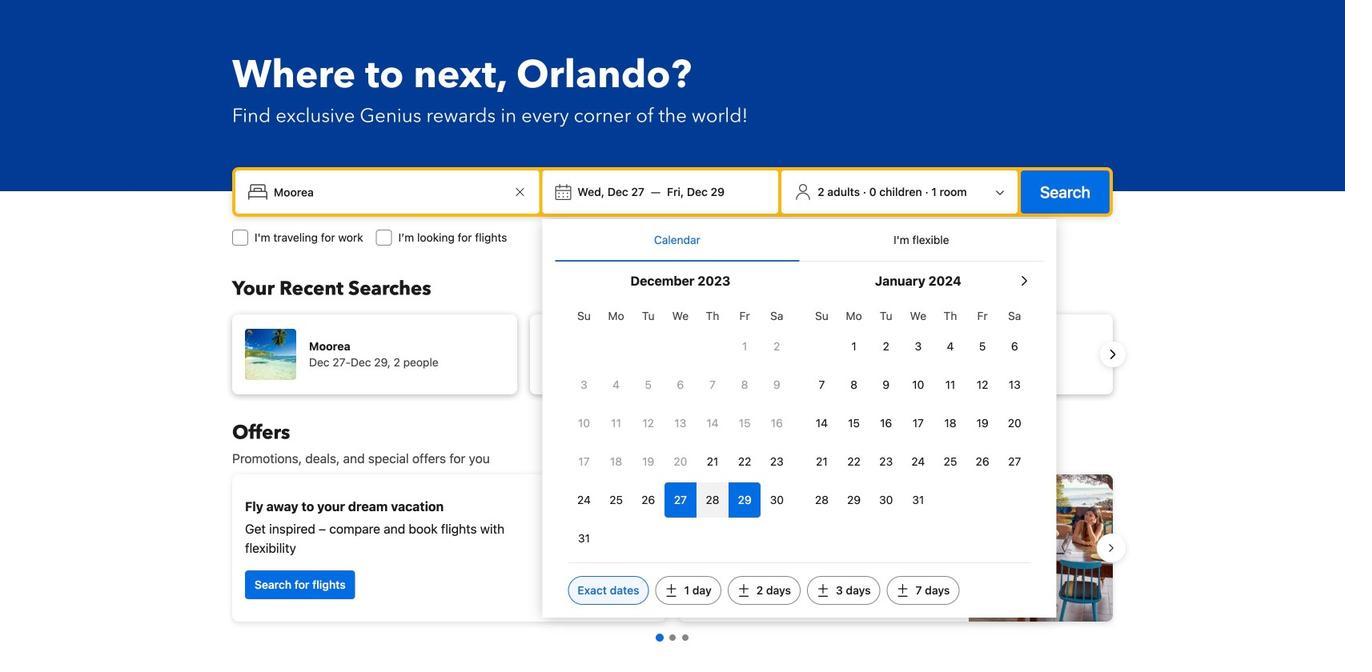 Task type: describe. For each thing, give the bounding box(es) containing it.
21 December 2023 checkbox
[[697, 445, 729, 480]]

8 January 2024 checkbox
[[838, 368, 870, 403]]

29 December 2023 checkbox
[[729, 483, 761, 518]]

18 January 2024 checkbox
[[935, 406, 967, 441]]

2 cell from the left
[[697, 480, 729, 518]]

Where are you going? field
[[268, 178, 511, 207]]

7 January 2024 checkbox
[[806, 368, 838, 403]]

8 December 2023 checkbox
[[729, 368, 761, 403]]

31 January 2024 checkbox
[[903, 483, 935, 518]]

30 January 2024 checkbox
[[870, 483, 903, 518]]

22 December 2023 checkbox
[[729, 445, 761, 480]]

17 December 2023 checkbox
[[568, 445, 600, 480]]

2 December 2023 checkbox
[[761, 329, 793, 364]]

2 grid from the left
[[806, 300, 1031, 518]]

2 January 2024 checkbox
[[870, 329, 903, 364]]

29 January 2024 checkbox
[[838, 483, 870, 518]]

5 December 2023 checkbox
[[632, 368, 665, 403]]

1 cell from the left
[[665, 480, 697, 518]]

30 December 2023 checkbox
[[761, 483, 793, 518]]

11 January 2024 checkbox
[[935, 368, 967, 403]]

3 December 2023 checkbox
[[568, 368, 600, 403]]

26 January 2024 checkbox
[[967, 445, 999, 480]]

31 December 2023 checkbox
[[568, 521, 600, 557]]

16 January 2024 checkbox
[[870, 406, 903, 441]]

25 January 2024 checkbox
[[935, 445, 967, 480]]

1 December 2023 checkbox
[[729, 329, 761, 364]]

4 January 2024 checkbox
[[935, 329, 967, 364]]

14 December 2023 checkbox
[[697, 406, 729, 441]]

3 January 2024 checkbox
[[903, 329, 935, 364]]

24 December 2023 checkbox
[[568, 483, 600, 518]]

15 January 2024 checkbox
[[838, 406, 870, 441]]

12 January 2024 checkbox
[[967, 368, 999, 403]]

26 December 2023 checkbox
[[632, 483, 665, 518]]

12 December 2023 checkbox
[[632, 406, 665, 441]]

3 cell from the left
[[729, 480, 761, 518]]



Task type: locate. For each thing, give the bounding box(es) containing it.
13 December 2023 checkbox
[[665, 406, 697, 441]]

10 December 2023 checkbox
[[568, 406, 600, 441]]

14 January 2024 checkbox
[[806, 406, 838, 441]]

25 December 2023 checkbox
[[600, 483, 632, 518]]

1 region from the top
[[219, 308, 1126, 401]]

28 January 2024 checkbox
[[806, 483, 838, 518]]

0 vertical spatial region
[[219, 308, 1126, 401]]

1 January 2024 checkbox
[[838, 329, 870, 364]]

5 January 2024 checkbox
[[967, 329, 999, 364]]

23 January 2024 checkbox
[[870, 445, 903, 480]]

24 January 2024 checkbox
[[903, 445, 935, 480]]

1 grid from the left
[[568, 300, 793, 557]]

22 January 2024 checkbox
[[838, 445, 870, 480]]

15 December 2023 checkbox
[[729, 406, 761, 441]]

16 December 2023 checkbox
[[761, 406, 793, 441]]

11 December 2023 checkbox
[[600, 406, 632, 441]]

7 December 2023 checkbox
[[697, 368, 729, 403]]

28 December 2023 checkbox
[[697, 483, 729, 518]]

grid
[[568, 300, 793, 557], [806, 300, 1031, 518]]

next image
[[1104, 345, 1123, 364]]

1 vertical spatial region
[[219, 469, 1126, 629]]

23 December 2023 checkbox
[[761, 445, 793, 480]]

19 December 2023 checkbox
[[632, 445, 665, 480]]

20 December 2023 checkbox
[[665, 445, 697, 480]]

13 January 2024 checkbox
[[999, 368, 1031, 403]]

19 January 2024 checkbox
[[967, 406, 999, 441]]

take your longest vacation yet image
[[969, 475, 1113, 622]]

cell
[[665, 480, 697, 518], [697, 480, 729, 518], [729, 480, 761, 518]]

2 region from the top
[[219, 469, 1126, 629]]

fly away to your dream vacation image
[[541, 493, 654, 605]]

10 January 2024 checkbox
[[903, 368, 935, 403]]

6 January 2024 checkbox
[[999, 329, 1031, 364]]

0 horizontal spatial grid
[[568, 300, 793, 557]]

20 January 2024 checkbox
[[999, 406, 1031, 441]]

27 December 2023 checkbox
[[665, 483, 697, 518]]

1 horizontal spatial grid
[[806, 300, 1031, 518]]

progress bar
[[656, 634, 689, 642]]

4 December 2023 checkbox
[[600, 368, 632, 403]]

tab list
[[555, 219, 1044, 263]]

6 December 2023 checkbox
[[665, 368, 697, 403]]

9 January 2024 checkbox
[[870, 368, 903, 403]]

region
[[219, 308, 1126, 401], [219, 469, 1126, 629]]

27 January 2024 checkbox
[[999, 445, 1031, 480]]

18 December 2023 checkbox
[[600, 445, 632, 480]]

17 January 2024 checkbox
[[903, 406, 935, 441]]

21 January 2024 checkbox
[[806, 445, 838, 480]]

9 December 2023 checkbox
[[761, 368, 793, 403]]



Task type: vqa. For each thing, say whether or not it's contained in the screenshot.
Fly away to your dream vacation image
yes



